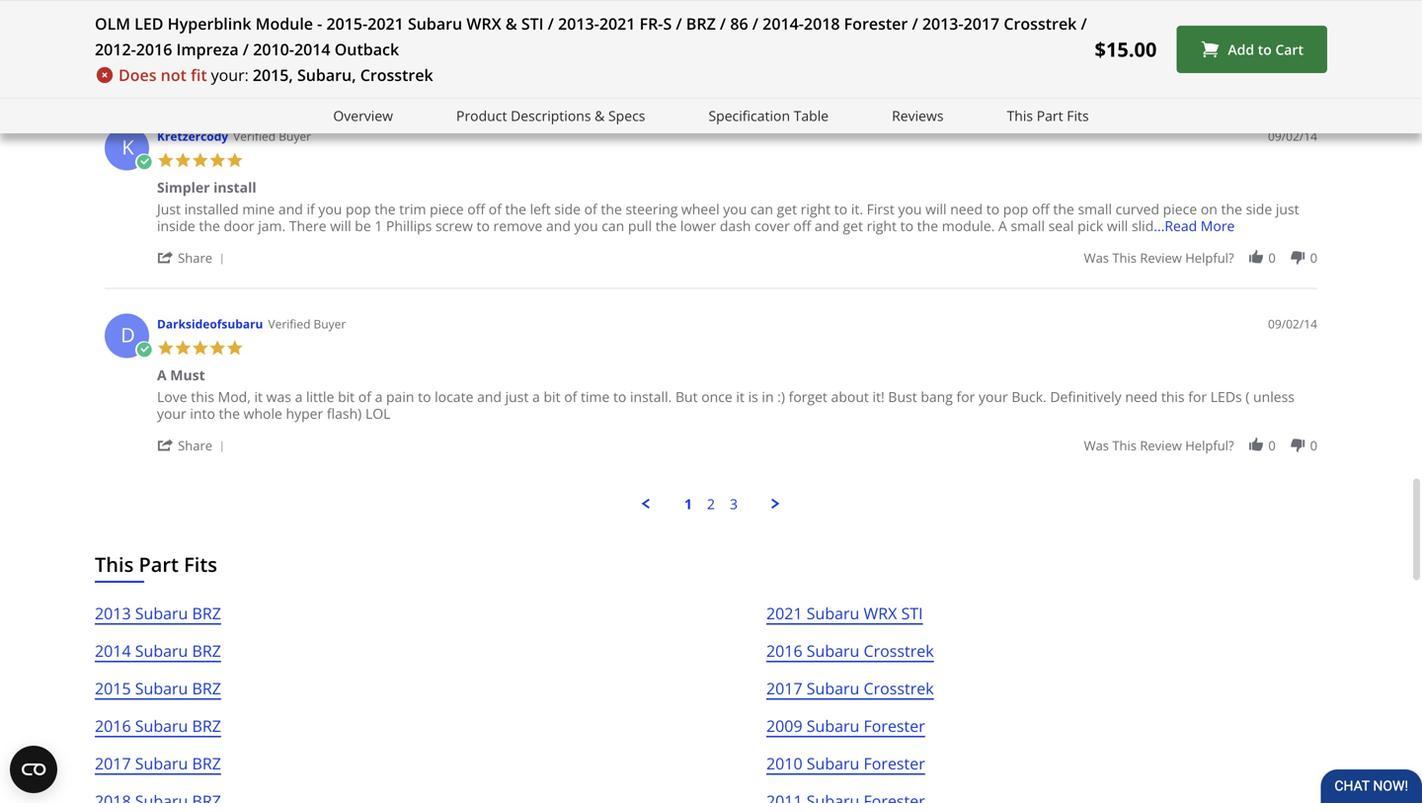 Task type: describe. For each thing, give the bounding box(es) containing it.
pain
[[386, 387, 414, 406]]

share image for k
[[157, 249, 174, 266]]

very
[[368, 12, 395, 31]]

helpful? for k
[[1186, 249, 1234, 267]]

flat
[[1072, 12, 1093, 31]]

2 horizontal spatial oem
[[1104, 0, 1135, 14]]

vote up review by carters75 on  2 sep 2014 image
[[1248, 61, 1265, 79]]

you right 'left'
[[574, 217, 598, 235]]

2014-
[[763, 13, 804, 34]]

you right if on the left of the page
[[318, 200, 342, 219]]

there inside the just installed mine and if you pop the trim piece off of the left side of the steering wheel you can get right to it. first you will need to pop off the small curved piece on the side just inside the door jam. there will be 1 phillips screw to remove and you can pull the lower dash cover off and get right to the module. a small seal pick will slid
[[289, 217, 327, 235]]

white
[[222, 12, 258, 31]]

0 horizontal spatial 2021
[[368, 13, 404, 34]]

of right screw on the top left
[[489, 200, 502, 219]]

once
[[755, 12, 788, 31]]

into inside a must love this mod, it was a little bit of a pain to locate and just a bit of time to install. but once it is in :) forget about it! bust bang for your buck. definitively need this for leds ( unless your into the whole hyper flash) lol
[[190, 404, 215, 423]]

a right are
[[223, 0, 230, 14]]

buyer for d
[[314, 316, 346, 332]]

1 vertical spatial part
[[139, 551, 179, 578]]

subaru for 2017 subaru crosstrek
[[807, 678, 860, 699]]

0 horizontal spatial right
[[801, 200, 831, 219]]

1 horizontal spatial 1
[[685, 495, 693, 513]]

it
[[355, 12, 364, 31]]

star image up simpler install
[[209, 152, 226, 169]]

2015 subaru brz
[[95, 678, 221, 699]]

subaru for 2013 subaru brz
[[135, 603, 188, 624]]

2017 subaru brz
[[95, 753, 221, 774]]

/ right 86
[[753, 13, 759, 34]]

2 horizontal spatial off
[[1032, 200, 1050, 219]]

1 vertical spatial this part fits
[[95, 551, 217, 578]]

1 horizontal spatial module
[[902, 12, 951, 31]]

are
[[198, 0, 219, 14]]

locate
[[435, 387, 474, 406]]

the left but
[[490, 0, 511, 14]]

1 horizontal spatial your
[[979, 387, 1008, 406]]

circle checkmark image for k
[[135, 154, 153, 171]]

$15.00
[[1095, 36, 1157, 63]]

need inside the just installed mine and if you pop the trim piece off of the left side of the steering wheel you can get right to it. first you will need to pop off the small curved piece on the side just inside the door jam. there will be 1 phillips screw to remove and you can pull the lower dash cover off and get right to the module. a small seal pick will slid
[[951, 200, 983, 219]]

a left the pain
[[375, 387, 383, 406]]

1 horizontal spatial part
[[1037, 106, 1064, 125]]

1 2013- from the left
[[558, 13, 599, 34]]

menu containing 1
[[95, 495, 1328, 513]]

get left out,
[[449, 12, 469, 31]]

but
[[676, 387, 698, 406]]

2 horizontal spatial 2021
[[767, 603, 803, 624]]

small inside there are a 3 clips on the connector which lock it in the factory module one of these tabs can't be reached without removing the oem module. the oem module is locked into the dash by a white push lock clip. it very hard to get it out, but with enough force it will pop out. once you get the oem module loose, use a small flat head screwdriver to pus
[[1034, 12, 1068, 31]]

fr-
[[640, 13, 663, 34]]

of right 'left'
[[584, 200, 597, 219]]

2016 subaru crosstrek
[[767, 640, 934, 662]]

vote down review by carters75 on  2 sep 2014 image
[[1290, 61, 1307, 79]]

1 horizontal spatial 2021
[[599, 13, 636, 34]]

star image down kretzercody
[[192, 152, 209, 169]]

verified buyer heading for d
[[268, 316, 346, 333]]

subaru for 2017 subaru brz
[[135, 753, 188, 774]]

0 horizontal spatial module
[[563, 0, 612, 14]]

crosstrek inside 2017 subaru crosstrek link
[[864, 678, 934, 699]]

2015
[[95, 678, 131, 699]]

seperator image for k
[[216, 254, 228, 265]]

/ left 2010-
[[243, 39, 249, 60]]

need inside a must love this mod, it was a little bit of a pain to locate and just a bit of time to install. but once it is in :) forget about it! bust bang for your buck. definitively need this for leds ( unless your into the whole hyper flash) lol
[[1126, 387, 1158, 406]]

1 horizontal spatial can
[[751, 200, 774, 219]]

/ right but
[[548, 13, 554, 34]]

to right time
[[613, 387, 627, 406]]

/ left head
[[1081, 13, 1087, 34]]

forester for 2010 subaru forester
[[864, 753, 925, 774]]

installed
[[184, 200, 239, 219]]

1 for from the left
[[957, 387, 975, 406]]

screw
[[436, 217, 473, 235]]

you right 'wheel'
[[723, 200, 747, 219]]

to inside button
[[1258, 40, 1272, 59]]

the left 'left'
[[505, 200, 527, 219]]

which
[[392, 0, 429, 14]]

will right first
[[926, 200, 947, 219]]

2016 subaru brz link
[[95, 713, 221, 751]]

subaru for 2021 subaru wrx sti
[[807, 603, 860, 624]]

1 link
[[685, 495, 693, 513]]

09/02/14 for d
[[1269, 316, 1318, 332]]

1 review from the top
[[1140, 61, 1182, 79]]

you inside there are a 3 clips on the connector which lock it in the factory module one of these tabs can't be reached without removing the oem module. the oem module is locked into the dash by a white push lock clip. it very hard to get it out, but with enough force it will pop out. once you get the oem module loose, use a small flat head screwdriver to pus
[[792, 12, 815, 31]]

subaru for 2015 subaru brz
[[135, 678, 188, 699]]

& inside olm led hyperblink module - 2015-2021 subaru wrx & sti / 2013-2021 fr-s / brz / 86 / 2014-2018 forester / 2013-2017 crosstrek / 2012-2016 impreza / 2010-2014 outback
[[506, 13, 517, 34]]

share image for d
[[157, 437, 174, 454]]

use
[[997, 12, 1020, 31]]

the right pull
[[656, 217, 677, 235]]

one
[[616, 0, 643, 14]]

0 horizontal spatial 2014
[[95, 640, 131, 662]]

screwdriver
[[1132, 12, 1208, 31]]

push
[[261, 12, 293, 31]]

bang
[[921, 387, 953, 406]]

subaru inside olm led hyperblink module - 2015-2021 subaru wrx & sti / 2013-2021 fr-s / brz / 86 / 2014-2018 forester / 2013-2017 crosstrek / 2012-2016 impreza / 2010-2014 outback
[[408, 13, 463, 34]]

simpler
[[157, 178, 210, 197]]

0 right vote down review by darksideofsubaru on  2 sep 2014 "icon"
[[1311, 437, 1318, 455]]

tab panel containing k
[[95, 0, 1328, 513]]

factory
[[515, 0, 559, 14]]

you right first
[[898, 200, 922, 219]]

will inside there are a 3 clips on the connector which lock it in the factory module one of these tabs can't be reached without removing the oem module. the oem module is locked into the dash by a white push lock clip. it very hard to get it out, but with enough force it will pop out. once you get the oem module loose, use a small flat head screwdriver to pus
[[672, 12, 693, 31]]

0 horizontal spatial can
[[602, 217, 625, 235]]

2 bit from the left
[[544, 387, 561, 406]]

to right hard
[[432, 12, 446, 31]]

1 vertical spatial this
[[95, 551, 134, 578]]

the left the trim
[[375, 200, 396, 219]]

to right first
[[901, 217, 914, 235]]

simpler install
[[157, 178, 257, 197]]

was for d
[[1084, 437, 1109, 455]]

the left clip.
[[298, 0, 319, 14]]

product
[[456, 106, 507, 125]]

0 horizontal spatial off
[[468, 200, 485, 219]]

sti inside 2021 subaru wrx sti link
[[902, 603, 923, 624]]

brz for 2014 subaru brz
[[192, 640, 221, 662]]

d
[[121, 321, 135, 348]]

crosstrek inside "2016 subaru crosstrek" "link"
[[864, 640, 934, 662]]

2017 for crosstrek
[[767, 678, 803, 699]]

1 piece from the left
[[430, 200, 464, 219]]

share for d
[[178, 437, 212, 455]]

the up cart
[[1280, 0, 1301, 14]]

sti inside olm led hyperblink module - 2015-2021 subaru wrx & sti / 2013-2021 fr-s / brz / 86 / 2014-2018 forester / 2013-2017 crosstrek / 2012-2016 impreza / 2010-2014 outback
[[521, 13, 544, 34]]

0 right vote up review by kretzercody on  2 sep 2014 image
[[1269, 249, 1276, 267]]

steering
[[626, 200, 678, 219]]

this for 3rd group from the bottom
[[1113, 61, 1137, 79]]

helpful? for d
[[1186, 437, 1234, 455]]

to right screw on the top left
[[477, 217, 490, 235]]

slid
[[1132, 217, 1154, 235]]

will left slid
[[1107, 217, 1129, 235]]

and left "it."
[[815, 217, 840, 235]]

led
[[135, 13, 164, 34]]

brz for 2015 subaru brz
[[192, 678, 221, 699]]

2
[[707, 495, 715, 513]]

by
[[192, 12, 207, 31]]

outback
[[335, 39, 399, 60]]

vote down review by darksideofsubaru on  2 sep 2014 image
[[1290, 437, 1307, 454]]

the left door
[[199, 217, 220, 235]]

must
[[170, 366, 205, 385]]

small left seal
[[1011, 217, 1045, 235]]

to right "screwdriver"
[[1211, 12, 1225, 31]]

2012-
[[95, 39, 136, 60]]

(
[[1246, 387, 1250, 406]]

0 right vote down review by kretzercody on  2 sep 2014 icon
[[1311, 249, 1318, 267]]

2010-
[[253, 39, 294, 60]]

get left "it."
[[777, 200, 797, 219]]

just inside the just installed mine and if you pop the trim piece off of the left side of the steering wheel you can get right to it. first you will need to pop off the small curved piece on the side just inside the door jam. there will be 1 phillips screw to remove and you can pull the lower dash cover off and get right to the module. a small seal pick will slid
[[1276, 200, 1300, 219]]

vote up review by kretzercody on  2 sep 2014 image
[[1248, 249, 1265, 266]]

reviews
[[892, 106, 944, 125]]

overview link
[[333, 105, 393, 127]]

of left time
[[564, 387, 577, 406]]

review for k
[[1140, 249, 1182, 267]]

hard
[[399, 12, 429, 31]]

jam.
[[258, 217, 286, 235]]

hyperblink
[[168, 13, 251, 34]]

0 right "vote up review by darksideofsubaru on  2 sep 2014" icon
[[1269, 437, 1276, 455]]

verified for d
[[268, 316, 311, 332]]

trim
[[399, 200, 426, 219]]

install
[[214, 178, 257, 197]]

2014 subaru brz
[[95, 640, 221, 662]]

share for k
[[178, 249, 212, 267]]

is inside there are a 3 clips on the connector which lock it in the factory module one of these tabs can't be reached without removing the oem module. the oem module is locked into the dash by a white push lock clip. it very hard to get it out, but with enough force it will pop out. once you get the oem module loose, use a small flat head screwdriver to pus
[[1192, 0, 1202, 14]]

to right the pain
[[418, 387, 431, 406]]

1 horizontal spatial oem
[[986, 0, 1017, 14]]

head
[[1096, 12, 1129, 31]]

1 was this review helpful? from the top
[[1084, 61, 1234, 79]]

0 horizontal spatial lock
[[297, 12, 322, 31]]

does
[[119, 64, 157, 85]]

86
[[730, 13, 748, 34]]

review date 09/02/14 element for k
[[1269, 128, 1318, 145]]

2013
[[95, 603, 131, 624]]

there are a 3 clips on the connector which lock it in the factory module one of these tabs can't be reached without removing the oem module. the oem module is locked into the dash by a white push lock clip. it very hard to get it out, but with enough force it will pop out. once you get the oem module loose, use a small flat head screwdriver to pus
[[157, 0, 1301, 48]]

a right was
[[295, 387, 303, 406]]

on inside the just installed mine and if you pop the trim piece off of the left side of the steering wheel you can get right to it. first you will need to pop off the small curved piece on the side just inside the door jam. there will be 1 phillips screw to remove and you can pull the lower dash cover off and get right to the module. a small seal pick will slid
[[1201, 200, 1218, 219]]

2 2013- from the left
[[923, 13, 964, 34]]

2014 inside olm led hyperblink module - 2015-2021 subaru wrx & sti / 2013-2021 fr-s / brz / 86 / 2014-2018 forester / 2013-2017 crosstrek / 2012-2016 impreza / 2010-2014 outback
[[294, 39, 330, 60]]

circle checkmark image for d
[[135, 342, 153, 359]]

just
[[157, 200, 181, 219]]

2015,
[[253, 64, 293, 85]]

0 horizontal spatial pop
[[346, 200, 371, 219]]

2016 for 2016 subaru crosstrek
[[767, 640, 803, 662]]

more
[[1201, 217, 1235, 235]]

the right first
[[917, 217, 939, 235]]

a right the by
[[211, 12, 219, 31]]

mine
[[242, 200, 275, 219]]

2016 inside olm led hyperblink module - 2015-2021 subaru wrx & sti / 2013-2021 fr-s / brz / 86 / 2014-2018 forester / 2013-2017 crosstrek / 2012-2016 impreza / 2010-2014 outback
[[136, 39, 172, 60]]

olm led hyperblink module - 2015-2021 subaru wrx & sti / 2013-2021 fr-s / brz / 86 / 2014-2018 forester / 2013-2017 crosstrek / 2012-2016 impreza / 2010-2014 outback
[[95, 13, 1087, 60]]

star image up must
[[174, 340, 192, 357]]

subaru for 2010 subaru forester
[[807, 753, 860, 774]]

1 vertical spatial fits
[[184, 551, 217, 578]]

a right use at right top
[[1023, 12, 1031, 31]]

and right the remove
[[546, 217, 571, 235]]

olm
[[95, 13, 130, 34]]

without
[[844, 0, 893, 14]]

was for k
[[1084, 249, 1109, 267]]

about
[[831, 387, 869, 406]]

2010
[[767, 753, 803, 774]]

1 group from the top
[[1084, 61, 1318, 79]]

to left seal
[[987, 200, 1000, 219]]

the left use at right top
[[961, 0, 982, 14]]

2017 subaru crosstrek link
[[767, 676, 934, 713]]

open widget image
[[10, 746, 57, 793]]

2009 subaru forester
[[767, 715, 925, 737]]

kretzercody verified buyer
[[157, 128, 311, 144]]

crosstrek down the outback
[[360, 64, 433, 85]]

just inside a must love this mod, it was a little bit of a pain to locate and just a bit of time to install. but once it is in :) forget about it! bust bang for your buck. definitively need this for leds ( unless your into the whole hyper flash) lol
[[505, 387, 529, 406]]

add to cart
[[1228, 40, 1304, 59]]

cart
[[1276, 40, 1304, 59]]

remove
[[493, 217, 543, 235]]

pull
[[628, 217, 652, 235]]

2 horizontal spatial pop
[[1003, 200, 1029, 219]]

the left pull
[[601, 200, 622, 219]]

this part fits link
[[1007, 105, 1089, 127]]

/ left 86
[[720, 13, 726, 34]]

1 horizontal spatial lock
[[433, 0, 459, 14]]

hyper
[[286, 404, 323, 423]]

0 horizontal spatial your
[[157, 404, 186, 423]]

dash inside the just installed mine and if you pop the trim piece off of the left side of the steering wheel you can get right to it. first you will need to pop off the small curved piece on the side just inside the door jam. there will be 1 phillips screw to remove and you can pull the lower dash cover off and get right to the module. a small seal pick will slid
[[720, 217, 751, 235]]

dash inside there are a 3 clips on the connector which lock it in the factory module one of these tabs can't be reached without removing the oem module. the oem module is locked into the dash by a white push lock clip. it very hard to get it out, but with enough force it will pop out. once you get the oem module loose, use a small flat head screwdriver to pus
[[157, 12, 188, 31]]

1 horizontal spatial right
[[867, 217, 897, 235]]

0 right vote up review by carters75 on  2 sep 2014 image at the top right of page
[[1269, 61, 1276, 79]]

share button for k
[[157, 248, 232, 267]]

2017 inside olm led hyperblink module - 2015-2021 subaru wrx & sti / 2013-2021 fr-s / brz / 86 / 2014-2018 forester / 2013-2017 crosstrek / 2012-2016 impreza / 2010-2014 outback
[[964, 13, 1000, 34]]

subaru for 2016 subaru crosstrek
[[807, 640, 860, 662]]

this down must
[[191, 387, 214, 406]]

be inside the just installed mine and if you pop the trim piece off of the left side of the steering wheel you can get right to it. first you will need to pop off the small curved piece on the side just inside the door jam. there will be 1 phillips screw to remove and you can pull the lower dash cover off and get right to the module. a small seal pick will slid
[[355, 217, 371, 235]]

in inside a must love this mod, it was a little bit of a pain to locate and just a bit of time to install. but once it is in :) forget about it! bust bang for your buck. definitively need this for leds ( unless your into the whole hyper flash) lol
[[762, 387, 774, 406]]

of inside there are a 3 clips on the connector which lock it in the factory module one of these tabs can't be reached without removing the oem module. the oem module is locked into the dash by a white push lock clip. it very hard to get it out, but with enough force it will pop out. once you get the oem module loose, use a small flat head screwdriver to pus
[[647, 0, 660, 14]]

to left "it."
[[835, 200, 848, 219]]

brz for 2017 subaru brz
[[192, 753, 221, 774]]



Task type: vqa. For each thing, say whether or not it's contained in the screenshot.
the module. to the right
yes



Task type: locate. For each thing, give the bounding box(es) containing it.
1 vertical spatial wrx
[[864, 603, 897, 624]]

forester inside olm led hyperblink module - 2015-2021 subaru wrx & sti / 2013-2021 fr-s / brz / 86 / 2014-2018 forester / 2013-2017 crosstrek / 2012-2016 impreza / 2010-2014 outback
[[844, 13, 908, 34]]

pus
[[157, 29, 181, 48]]

loose,
[[955, 12, 993, 31]]

get left without
[[819, 12, 839, 31]]

1 vertical spatial 2014
[[95, 640, 131, 662]]

1 vertical spatial be
[[355, 217, 371, 235]]

2013 subaru brz link
[[95, 601, 221, 638]]

0 vertical spatial in
[[474, 0, 486, 14]]

module. right first
[[942, 217, 995, 235]]

1 horizontal spatial sti
[[902, 603, 923, 624]]

verified
[[233, 128, 276, 144], [268, 316, 311, 332]]

will right fr-
[[672, 12, 693, 31]]

a must love this mod, it was a little bit of a pain to locate and just a bit of time to install. but once it is in :) forget about it! bust bang for your buck. definitively need this for leds ( unless your into the whole hyper flash) lol
[[157, 366, 1295, 423]]

product descriptions & specs
[[456, 106, 646, 125]]

on inside there are a 3 clips on the connector which lock it in the factory module one of these tabs can't be reached without removing the oem module. the oem module is locked into the dash by a white push lock clip. it very hard to get it out, but with enough force it will pop out. once you get the oem module loose, use a small flat head screwdriver to pus
[[278, 0, 294, 14]]

3 inside there are a 3 clips on the connector which lock it in the factory module one of these tabs can't be reached without removing the oem module. the oem module is locked into the dash by a white push lock clip. it very hard to get it out, but with enough force it will pop out. once you get the oem module loose, use a small flat head screwdriver to pus
[[234, 0, 242, 14]]

2021 subaru wrx sti link
[[767, 601, 923, 638]]

review left "vote up review by darksideofsubaru on  2 sep 2014" icon
[[1140, 437, 1182, 455]]

fits inside this part fits link
[[1067, 106, 1089, 125]]

2017 up the "2009"
[[767, 678, 803, 699]]

piece right slid
[[1163, 200, 1198, 219]]

2016 for 2016 subaru brz
[[95, 715, 131, 737]]

0 horizontal spatial bit
[[338, 387, 355, 406]]

1 side from the left
[[555, 200, 581, 219]]

group for d
[[1084, 437, 1318, 455]]

side right 'left'
[[555, 200, 581, 219]]

1 horizontal spatial this
[[1007, 106, 1033, 125]]

0 horizontal spatial this
[[95, 551, 134, 578]]

subaru up 2014 subaru brz
[[135, 603, 188, 624]]

side
[[555, 200, 581, 219], [1246, 200, 1273, 219]]

brz inside olm led hyperblink module - 2015-2021 subaru wrx & sti / 2013-2021 fr-s / brz / 86 / 2014-2018 forester / 2013-2017 crosstrek / 2012-2016 impreza / 2010-2014 outback
[[686, 13, 716, 34]]

1 horizontal spatial buyer
[[314, 316, 346, 332]]

1 horizontal spatial piece
[[1163, 200, 1198, 219]]

group for k
[[1084, 249, 1318, 267]]

mod,
[[218, 387, 251, 406]]

/
[[548, 13, 554, 34], [676, 13, 682, 34], [720, 13, 726, 34], [753, 13, 759, 34], [912, 13, 918, 34], [1081, 13, 1087, 34], [243, 39, 249, 60]]

1 helpful? from the top
[[1186, 61, 1234, 79]]

1 vertical spatial 3
[[730, 495, 738, 513]]

the
[[1077, 0, 1101, 14]]

vote up review by darksideofsubaru on  2 sep 2014 image
[[1248, 437, 1265, 454]]

1 vertical spatial buyer
[[314, 316, 346, 332]]

3 link
[[730, 495, 738, 513]]

star image
[[157, 152, 174, 169], [174, 152, 192, 169], [226, 152, 244, 169], [157, 340, 174, 357], [192, 340, 209, 357], [209, 340, 226, 357]]

small right seal
[[1078, 200, 1112, 219]]

subaru for 2014 subaru brz
[[135, 640, 188, 662]]

/ right without
[[912, 13, 918, 34]]

overview
[[333, 106, 393, 125]]

0 horizontal spatial is
[[748, 387, 758, 406]]

add to cart button
[[1177, 26, 1328, 73]]

inside
[[157, 217, 195, 235]]

0 vertical spatial dash
[[157, 12, 188, 31]]

pop inside there are a 3 clips on the connector which lock it in the factory module one of these tabs can't be reached without removing the oem module. the oem module is locked into the dash by a white push lock clip. it very hard to get it out, but with enough force it will pop out. once you get the oem module loose, use a small flat head screwdriver to pus
[[697, 12, 722, 31]]

brz for 2016 subaru brz
[[192, 715, 221, 737]]

tabs
[[702, 0, 730, 14]]

review date 09/02/14 element
[[1269, 128, 1318, 145], [1269, 316, 1318, 333]]

1 horizontal spatial there
[[289, 217, 327, 235]]

1 circle checkmark image from the top
[[135, 154, 153, 171]]

brz down 2013 subaru brz link
[[192, 640, 221, 662]]

off right cover
[[794, 217, 811, 235]]

on right clips
[[278, 0, 294, 14]]

buyer for k
[[279, 128, 311, 144]]

wrx inside olm led hyperblink module - 2015-2021 subaru wrx & sti / 2013-2021 fr-s / brz / 86 / 2014-2018 forester / 2013-2017 crosstrek / 2012-2016 impreza / 2010-2014 outback
[[467, 13, 502, 34]]

1 horizontal spatial pop
[[697, 12, 722, 31]]

2 share image from the top
[[157, 437, 174, 454]]

1 horizontal spatial off
[[794, 217, 811, 235]]

0 vertical spatial review date 09/02/14 element
[[1269, 128, 1318, 145]]

menu
[[95, 495, 1328, 513]]

2 review date 09/02/14 element from the top
[[1269, 316, 1318, 333]]

a left seal
[[999, 217, 1008, 235]]

time
[[581, 387, 610, 406]]

bust
[[889, 387, 917, 406]]

be left phillips
[[355, 217, 371, 235]]

with
[[539, 12, 567, 31]]

0 horizontal spatial 2017
[[95, 753, 131, 774]]

1 horizontal spatial fits
[[1067, 106, 1089, 125]]

1 horizontal spatial in
[[762, 387, 774, 406]]

seal
[[1049, 217, 1074, 235]]

0 vertical spatial this part fits
[[1007, 106, 1089, 125]]

1 vertical spatial 09/02/14
[[1269, 316, 1318, 332]]

1 inside the just installed mine and if you pop the trim piece off of the left side of the steering wheel you can get right to it. first you will need to pop off the small curved piece on the side just inside the door jam. there will be 1 phillips screw to remove and you can pull the lower dash cover off and get right to the module. a small seal pick will slid
[[375, 217, 383, 235]]

1 horizontal spatial 3
[[730, 495, 738, 513]]

1 was from the top
[[1084, 61, 1109, 79]]

is inside a must love this mod, it was a little bit of a pain to locate and just a bit of time to install. but once it is in :) forget about it! bust bang for your buck. definitively need this for leds ( unless your into the whole hyper flash) lol
[[748, 387, 758, 406]]

simpler install heading
[[157, 178, 257, 201]]

clips
[[245, 0, 274, 14]]

for right bang
[[957, 387, 975, 406]]

1 vertical spatial review date 09/02/14 element
[[1269, 316, 1318, 333]]

specification table
[[709, 106, 829, 125]]

2017 down "2016 subaru brz" link
[[95, 753, 131, 774]]

share button for d
[[157, 436, 232, 455]]

specification
[[709, 106, 790, 125]]

1 vertical spatial verified
[[268, 316, 311, 332]]

2 horizontal spatial 2016
[[767, 640, 803, 662]]

1 vertical spatial just
[[505, 387, 529, 406]]

2017 subaru brz link
[[95, 751, 221, 789]]

into inside there are a 3 clips on the connector which lock it in the factory module one of these tabs can't be reached without removing the oem module. the oem module is locked into the dash by a white push lock clip. it very hard to get it out, but with enough force it will pop out. once you get the oem module loose, use a small flat head screwdriver to pus
[[1251, 0, 1276, 14]]

0 vertical spatial 2017
[[964, 13, 1000, 34]]

subaru for 2009 subaru forester
[[807, 715, 860, 737]]

2010 subaru forester
[[767, 753, 925, 774]]

1 vertical spatial into
[[190, 404, 215, 423]]

&
[[506, 13, 517, 34], [595, 106, 605, 125]]

0 horizontal spatial 1
[[375, 217, 383, 235]]

be inside there are a 3 clips on the connector which lock it in the factory module one of these tabs can't be reached without removing the oem module. the oem module is locked into the dash by a white push lock clip. it very hard to get it out, but with enough force it will pop out. once you get the oem module loose, use a small flat head screwdriver to pus
[[768, 0, 784, 14]]

1 vertical spatial forester
[[864, 715, 925, 737]]

subaru down 2014 subaru brz link
[[135, 678, 188, 699]]

was
[[266, 387, 291, 406]]

2 was from the top
[[1084, 249, 1109, 267]]

the inside a must love this mod, it was a little bit of a pain to locate and just a bit of time to install. but once it is in :) forget about it! bust bang for your buck. definitively need this for leds ( unless your into the whole hyper flash) lol
[[219, 404, 240, 423]]

-
[[317, 13, 322, 34]]

2 09/02/14 from the top
[[1269, 316, 1318, 332]]

dash left cover
[[720, 217, 751, 235]]

module right head
[[1139, 0, 1188, 14]]

forester down 2009 subaru forester link
[[864, 753, 925, 774]]

get left first
[[843, 217, 863, 235]]

product descriptions & specs link
[[456, 105, 646, 127]]

lol
[[365, 404, 391, 423]]

definitively
[[1051, 387, 1122, 406]]

forester for 2009 subaru forester
[[864, 715, 925, 737]]

piece
[[430, 200, 464, 219], [1163, 200, 1198, 219]]

review date 09/02/14 element down vote down review by kretzercody on  2 sep 2014 icon
[[1269, 316, 1318, 333]]

0 vertical spatial verified buyer heading
[[233, 128, 311, 145]]

was this review helpful? for k
[[1084, 249, 1234, 267]]

a must heading
[[157, 366, 205, 388]]

2016 inside "2016 subaru brz" link
[[95, 715, 131, 737]]

first
[[867, 200, 895, 219]]

module. inside the just installed mine and if you pop the trim piece off of the left side of the steering wheel you can get right to it. first you will need to pop off the small curved piece on the side just inside the door jam. there will be 1 phillips screw to remove and you can pull the lower dash cover off and get right to the module. a small seal pick will slid
[[942, 217, 995, 235]]

3 helpful? from the top
[[1186, 437, 1234, 455]]

of left the pain
[[358, 387, 371, 406]]

share image down inside
[[157, 249, 174, 266]]

2013- left one
[[558, 13, 599, 34]]

for left leds
[[1189, 387, 1207, 406]]

1 horizontal spatial is
[[1192, 0, 1202, 14]]

vote down review by kretzercody on  2 sep 2014 image
[[1290, 249, 1307, 266]]

0 vertical spatial 2014
[[294, 39, 330, 60]]

1 horizontal spatial &
[[595, 106, 605, 125]]

review
[[1140, 61, 1182, 79], [1140, 249, 1182, 267], [1140, 437, 1182, 455]]

tab panel
[[95, 0, 1328, 513]]

0 horizontal spatial be
[[355, 217, 371, 235]]

in
[[474, 0, 486, 14], [762, 387, 774, 406]]

this down slid
[[1113, 249, 1137, 267]]

love
[[157, 387, 187, 406]]

2 horizontal spatial module
[[1139, 0, 1188, 14]]

and inside a must love this mod, it was a little bit of a pain to locate and just a bit of time to install. but once it is in :) forget about it! bust bang for your buck. definitively need this for leds ( unless your into the whole hyper flash) lol
[[477, 387, 502, 406]]

2 for from the left
[[1189, 387, 1207, 406]]

0 vertical spatial part
[[1037, 106, 1064, 125]]

1 vertical spatial group
[[1084, 249, 1318, 267]]

share image
[[157, 249, 174, 266], [157, 437, 174, 454]]

1 seperator image from the top
[[216, 254, 228, 265]]

3 review from the top
[[1140, 437, 1182, 455]]

brz for 2013 subaru brz
[[192, 603, 221, 624]]

seperator image for d
[[216, 441, 228, 453]]

wrx up 2016 subaru crosstrek on the bottom right
[[864, 603, 897, 624]]

brz
[[686, 13, 716, 34], [192, 603, 221, 624], [192, 640, 221, 662], [192, 678, 221, 699], [192, 715, 221, 737], [192, 753, 221, 774]]

1 vertical spatial is
[[748, 387, 758, 406]]

oem
[[986, 0, 1017, 14], [1104, 0, 1135, 14], [868, 12, 899, 31]]

0 vertical spatial seperator image
[[216, 254, 228, 265]]

0 horizontal spatial side
[[555, 200, 581, 219]]

3 was from the top
[[1084, 437, 1109, 455]]

the right 2018
[[843, 12, 864, 31]]

2 piece from the left
[[1163, 200, 1198, 219]]

1 share image from the top
[[157, 249, 174, 266]]

2 vertical spatial 2016
[[95, 715, 131, 737]]

lower
[[680, 217, 716, 235]]

2015-
[[326, 13, 368, 34]]

into right love
[[190, 404, 215, 423]]

verified buyer heading
[[233, 128, 311, 145], [268, 316, 346, 333]]

1 09/02/14 from the top
[[1269, 128, 1318, 144]]

review for d
[[1140, 437, 1182, 455]]

1 vertical spatial on
[[1201, 200, 1218, 219]]

star image down darksideofsubaru verified buyer on the left of the page
[[226, 340, 244, 357]]

force
[[623, 12, 656, 31]]

need right first
[[951, 200, 983, 219]]

a left time
[[533, 387, 540, 406]]

1 horizontal spatial wrx
[[864, 603, 897, 624]]

1 bit from the left
[[338, 387, 355, 406]]

1
[[375, 217, 383, 235], [685, 495, 693, 513]]

3 was this review helpful? from the top
[[1084, 437, 1234, 455]]

bit left time
[[544, 387, 561, 406]]

0 vertical spatial buyer
[[279, 128, 311, 144]]

in inside there are a 3 clips on the connector which lock it in the factory module one of these tabs can't be reached without removing the oem module. the oem module is locked into the dash by a white push lock clip. it very hard to get it out, but with enough force it will pop out. once you get the oem module loose, use a small flat head screwdriver to pus
[[474, 0, 486, 14]]

2 vertical spatial was
[[1084, 437, 1109, 455]]

0 vertical spatial just
[[1276, 200, 1300, 219]]

2017 for brz
[[95, 753, 131, 774]]

whole
[[244, 404, 282, 423]]

just
[[1276, 200, 1300, 219], [505, 387, 529, 406]]

0 vertical spatial share
[[178, 249, 212, 267]]

table
[[794, 106, 829, 125]]

can left pull
[[602, 217, 625, 235]]

curved
[[1116, 200, 1160, 219]]

flash)
[[327, 404, 362, 423]]

side right the more
[[1246, 200, 1273, 219]]

right
[[801, 200, 831, 219], [867, 217, 897, 235]]

add
[[1228, 40, 1255, 59]]

this for group corresponding to k
[[1113, 249, 1137, 267]]

2 group from the top
[[1084, 249, 1318, 267]]

a inside a must love this mod, it was a little bit of a pain to locate and just a bit of time to install. but once it is in :) forget about it! bust bang for your buck. definitively need this for leds ( unless your into the whole hyper flash) lol
[[157, 366, 167, 385]]

subaru for 2016 subaru brz
[[135, 715, 188, 737]]

0
[[1269, 61, 1276, 79], [1311, 61, 1318, 79], [1269, 249, 1276, 267], [1311, 249, 1318, 267], [1269, 437, 1276, 455], [1311, 437, 1318, 455]]

descriptions
[[511, 106, 591, 125]]

1 share from the top
[[178, 249, 212, 267]]

1 vertical spatial in
[[762, 387, 774, 406]]

and
[[279, 200, 303, 219], [546, 217, 571, 235], [815, 217, 840, 235], [477, 387, 502, 406]]

2016 down 2021 subaru wrx sti link
[[767, 640, 803, 662]]

and left if on the left of the page
[[279, 200, 303, 219]]

2 circle checkmark image from the top
[[135, 342, 153, 359]]

and right locate
[[477, 387, 502, 406]]

1 left 2
[[685, 495, 693, 513]]

2 seperator image from the top
[[216, 441, 228, 453]]

module left one
[[563, 0, 612, 14]]

1 review date 09/02/14 element from the top
[[1269, 128, 1318, 145]]

0 horizontal spatial just
[[505, 387, 529, 406]]

verified buyer heading for k
[[233, 128, 311, 145]]

1 horizontal spatial for
[[1189, 387, 1207, 406]]

share down inside
[[178, 249, 212, 267]]

subaru down "2016 subaru crosstrek" "link"
[[807, 678, 860, 699]]

off
[[468, 200, 485, 219], [1032, 200, 1050, 219], [794, 217, 811, 235]]

09/02/14 down vote down review by carters75 on  2 sep 2014 icon
[[1269, 128, 1318, 144]]

there inside there are a 3 clips on the connector which lock it in the factory module one of these tabs can't be reached without removing the oem module. the oem module is locked into the dash by a white push lock clip. it very hard to get it out, but with enough force it will pop out. once you get the oem module loose, use a small flat head screwdriver to pus
[[157, 0, 194, 14]]

2014 up 2015
[[95, 640, 131, 662]]

0 vertical spatial helpful?
[[1186, 61, 1234, 79]]

0 horizontal spatial &
[[506, 13, 517, 34]]

will
[[672, 12, 693, 31], [926, 200, 947, 219], [330, 217, 351, 235], [1107, 217, 1129, 235]]

these
[[663, 0, 699, 14]]

1 horizontal spatial side
[[1246, 200, 1273, 219]]

seperator image
[[216, 254, 228, 265], [216, 441, 228, 453]]

was this review helpful? down leds
[[1084, 437, 1234, 455]]

2017 right removing
[[964, 13, 1000, 34]]

there
[[157, 0, 194, 14], [289, 217, 327, 235]]

0 horizontal spatial part
[[139, 551, 179, 578]]

specification table link
[[709, 105, 829, 127]]

brz down "2016 subaru brz" link
[[192, 753, 221, 774]]

0 vertical spatial fits
[[1067, 106, 1089, 125]]

3 group from the top
[[1084, 437, 1318, 455]]

2 share button from the top
[[157, 436, 232, 455]]

0 vertical spatial share button
[[157, 248, 232, 267]]

1 horizontal spatial be
[[768, 0, 784, 14]]

2 share from the top
[[178, 437, 212, 455]]

darksideofsubaru
[[157, 316, 263, 332]]

review date 09/02/14 element for d
[[1269, 316, 1318, 333]]

subaru down 2017 subaru crosstrek link
[[807, 715, 860, 737]]

this left leds
[[1162, 387, 1185, 406]]

was this review helpful? for d
[[1084, 437, 1234, 455]]

0 vertical spatial be
[[768, 0, 784, 14]]

1 horizontal spatial 2016
[[136, 39, 172, 60]]

2016 inside "2016 subaru crosstrek" "link"
[[767, 640, 803, 662]]

crosstrek inside olm led hyperblink module - 2015-2021 subaru wrx & sti / 2013-2021 fr-s / brz / 86 / 2014-2018 forester / 2013-2017 crosstrek / 2012-2016 impreza / 2010-2014 outback
[[1004, 13, 1077, 34]]

was this review helpful? down slid
[[1084, 249, 1234, 267]]

you
[[792, 12, 815, 31], [318, 200, 342, 219], [723, 200, 747, 219], [898, 200, 922, 219], [574, 217, 598, 235]]

brz up 2014 subaru brz
[[192, 603, 221, 624]]

3 right 2
[[730, 495, 738, 513]]

pop left seal
[[1003, 200, 1029, 219]]

forester down 2017 subaru crosstrek link
[[864, 715, 925, 737]]

it!
[[873, 387, 885, 406]]

can't
[[734, 0, 764, 14]]

leds
[[1211, 387, 1242, 406]]

1 horizontal spatial bit
[[544, 387, 561, 406]]

this down use at right top
[[1007, 106, 1033, 125]]

2 review from the top
[[1140, 249, 1182, 267]]

to
[[432, 12, 446, 31], [1211, 12, 1225, 31], [1258, 40, 1272, 59], [835, 200, 848, 219], [987, 200, 1000, 219], [477, 217, 490, 235], [901, 217, 914, 235], [418, 387, 431, 406], [613, 387, 627, 406]]

forget
[[789, 387, 828, 406]]

1 vertical spatial module.
[[942, 217, 995, 235]]

door
[[224, 217, 254, 235]]

0 vertical spatial into
[[1251, 0, 1276, 14]]

this for group associated with d
[[1113, 437, 1137, 455]]

circle checkmark image
[[135, 154, 153, 171], [135, 342, 153, 359]]

but
[[514, 12, 536, 31]]

verified buyer heading down 2015,
[[233, 128, 311, 145]]

buyer up little
[[314, 316, 346, 332]]

verified buyer heading up little
[[268, 316, 346, 333]]

if
[[307, 200, 315, 219]]

/ right 's'
[[676, 13, 682, 34]]

1 vertical spatial helpful?
[[1186, 249, 1234, 267]]

module. inside there are a 3 clips on the connector which lock it in the factory module one of these tabs can't be reached without removing the oem module. the oem module is locked into the dash by a white push lock clip. it very hard to get it out, but with enough force it will pop out. once you get the oem module loose, use a small flat head screwdriver to pus
[[1020, 0, 1073, 14]]

0 vertical spatial verified
[[233, 128, 276, 144]]

reached
[[788, 0, 840, 14]]

0 horizontal spatial a
[[157, 366, 167, 385]]

circle checkmark image right k
[[135, 154, 153, 171]]

0 horizontal spatial dash
[[157, 12, 188, 31]]

subaru inside "link"
[[807, 640, 860, 662]]

2 was this review helpful? from the top
[[1084, 249, 1234, 267]]

2016 subaru brz
[[95, 715, 221, 737]]

0 right vote down review by carters75 on  2 sep 2014 icon
[[1311, 61, 1318, 79]]

it.
[[851, 200, 863, 219]]

small
[[1034, 12, 1068, 31], [1078, 200, 1112, 219], [1011, 217, 1045, 235]]

1 vertical spatial a
[[157, 366, 167, 385]]

the left "pick"
[[1054, 200, 1075, 219]]

module. right use at right top
[[1020, 0, 1073, 14]]

oem right the
[[1104, 0, 1135, 14]]

1 horizontal spatial module.
[[1020, 0, 1073, 14]]

2016 subaru crosstrek link
[[767, 638, 934, 676]]

0 horizontal spatial oem
[[868, 12, 899, 31]]

1 vertical spatial need
[[1126, 387, 1158, 406]]

0 vertical spatial circle checkmark image
[[135, 154, 153, 171]]

pick
[[1078, 217, 1104, 235]]

group
[[1084, 61, 1318, 79], [1084, 249, 1318, 267], [1084, 437, 1318, 455]]

is
[[1192, 0, 1202, 14], [748, 387, 758, 406]]

on right '...read'
[[1201, 200, 1218, 219]]

fits up 2013 subaru brz
[[184, 551, 217, 578]]

a inside the just installed mine and if you pop the trim piece off of the left side of the steering wheel you can get right to it. first you will need to pop off the small curved piece on the side just inside the door jam. there will be 1 phillips screw to remove and you can pull the lower dash cover off and get right to the module. a small seal pick will slid
[[999, 217, 1008, 235]]

09/02/14 for k
[[1269, 128, 1318, 144]]

verified for k
[[233, 128, 276, 144]]

2 side from the left
[[1246, 200, 1273, 219]]

0 vertical spatial on
[[278, 0, 294, 14]]

right left "it."
[[801, 200, 831, 219]]

the right '...read'
[[1222, 200, 1243, 219]]

09/02/14
[[1269, 128, 1318, 144], [1269, 316, 1318, 332]]

subaru,
[[297, 64, 356, 85]]

1 vertical spatial circle checkmark image
[[135, 342, 153, 359]]

0 vertical spatial module.
[[1020, 0, 1073, 14]]

1 vertical spatial 1
[[685, 495, 693, 513]]

s
[[663, 13, 672, 34]]

specs
[[609, 106, 646, 125]]

1 vertical spatial was
[[1084, 249, 1109, 267]]

little
[[306, 387, 334, 406]]

1 horizontal spatial 2013-
[[923, 13, 964, 34]]

your down a must heading
[[157, 404, 186, 423]]

subaru down 2015 subaru brz link at the bottom of the page
[[135, 715, 188, 737]]

2 horizontal spatial 2017
[[964, 13, 1000, 34]]

0 horizontal spatial fits
[[184, 551, 217, 578]]

1 vertical spatial share button
[[157, 436, 232, 455]]

star image
[[192, 152, 209, 169], [209, 152, 226, 169], [174, 340, 192, 357], [226, 340, 244, 357]]

1 share button from the top
[[157, 248, 232, 267]]

2 vertical spatial 2017
[[95, 753, 131, 774]]

0 horizontal spatial into
[[190, 404, 215, 423]]

0 vertical spatial forester
[[844, 13, 908, 34]]

seperator image down mod,
[[216, 441, 228, 453]]

2016 down led
[[136, 39, 172, 60]]

sti
[[521, 13, 544, 34], [902, 603, 923, 624]]

this
[[1007, 106, 1033, 125], [95, 551, 134, 578]]

right right "it."
[[867, 217, 897, 235]]

will right if on the left of the page
[[330, 217, 351, 235]]

lock left clip.
[[297, 12, 322, 31]]

subaru up 2016 subaru crosstrek on the bottom right
[[807, 603, 860, 624]]

0 horizontal spatial 2016
[[95, 715, 131, 737]]

0 vertical spatial was
[[1084, 61, 1109, 79]]

there right jam.
[[289, 217, 327, 235]]

wrx
[[467, 13, 502, 34], [864, 603, 897, 624]]

just right locate
[[505, 387, 529, 406]]

2009 subaru forester link
[[767, 713, 925, 751]]

you right once
[[792, 12, 815, 31]]

2 helpful? from the top
[[1186, 249, 1234, 267]]

this up 2013
[[95, 551, 134, 578]]

reviews link
[[892, 105, 944, 127]]

0 vertical spatial share image
[[157, 249, 174, 266]]



